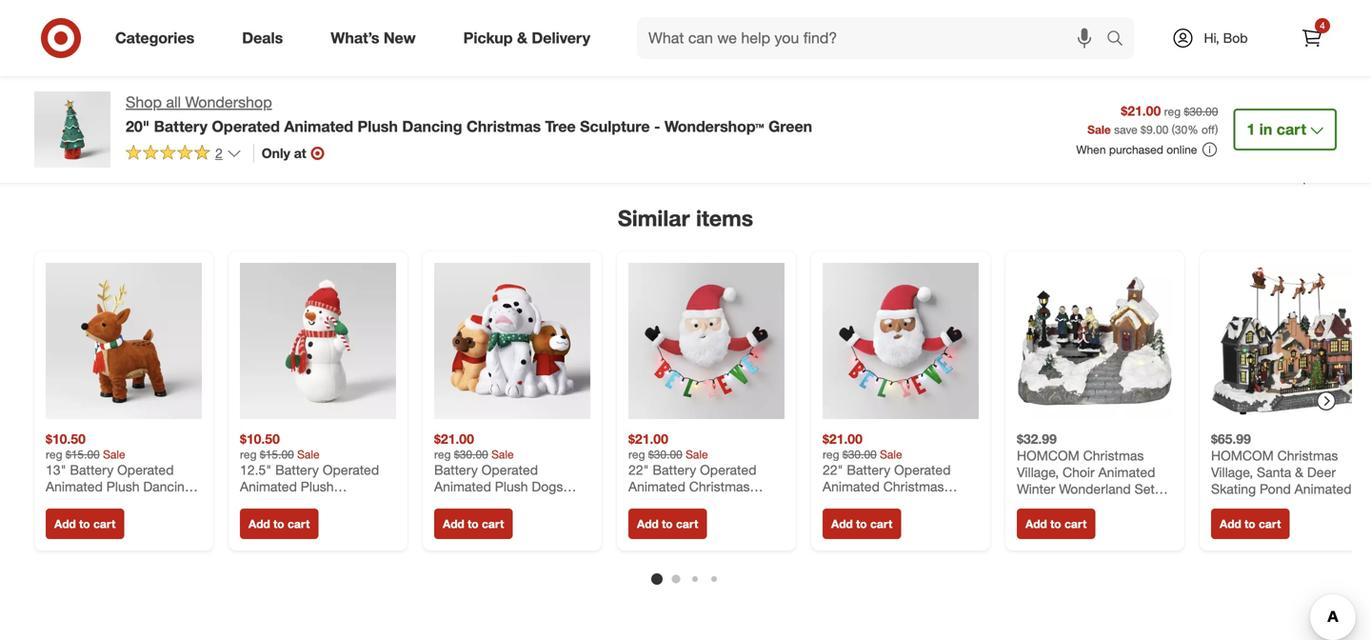 Task type: locate. For each thing, give the bounding box(es) containing it.
1 $21.00 reg $30.00 sale from the left
[[434, 430, 514, 461]]

4 add to cart from the left
[[637, 517, 698, 531]]

3 add from the left
[[443, 517, 465, 531]]

when
[[1077, 142, 1106, 157]]

6 add from the left
[[1026, 517, 1047, 531]]

reg for 12.5" battery operated animated plush snowman christmas figurine - wondershop™ white image
[[240, 447, 257, 461]]

1 $10.50 reg $15.00 sale from the left
[[46, 430, 125, 461]]

2 $10.50 reg $15.00 sale from the left
[[240, 430, 320, 461]]

1 horizontal spatial $15.00
[[260, 447, 294, 461]]

to for fifth add to cart button from left
[[856, 517, 867, 531]]

sale for 12.5" battery operated animated plush snowman christmas figurine - wondershop™ white image
[[297, 447, 320, 461]]

1 $15.00 from the left
[[66, 447, 100, 461]]

6 to from the left
[[1051, 517, 1062, 531]]

2 add to cart button from the left
[[240, 509, 318, 539]]

7 add to cart button from the left
[[1211, 509, 1290, 539]]

cart for 13" battery operated animated plush dancing reindeer christmas figurine - wondershop™ brown image on the left of the page
[[93, 517, 116, 531]]

sale inside '$21.00 reg $30.00 sale save $ 9.00 ( 30 % off )'
[[1088, 122, 1111, 137]]

0 horizontal spatial 22" battery operated animated christmas santa with 'believe' sign - wondershop™ red/white image
[[629, 263, 785, 419]]

at
[[294, 145, 306, 161]]

$21.00 reg $30.00 sale
[[434, 430, 514, 461], [629, 430, 708, 461], [823, 430, 903, 461]]

only
[[262, 145, 290, 161]]

deals
[[242, 29, 283, 47]]

1 horizontal spatial $21.00 reg $30.00 sale
[[629, 430, 708, 461]]

1 horizontal spatial $10.50
[[240, 430, 280, 447]]

what's
[[331, 29, 379, 47]]

cart for 12.5" battery operated animated plush snowman christmas figurine - wondershop™ white image
[[288, 517, 310, 531]]

0 horizontal spatial $15.00
[[66, 447, 100, 461]]

$30.00
[[1184, 104, 1219, 119], [454, 447, 488, 461], [648, 447, 683, 461], [843, 447, 877, 461]]

6 add to cart button from the left
[[1017, 509, 1096, 539]]

$30.00 inside '$21.00 reg $30.00 sale save $ 9.00 ( 30 % off )'
[[1184, 104, 1219, 119]]

5 add from the left
[[831, 517, 853, 531]]

sale for battery operated animated plush dogs christmas figurine - wondershop™ image
[[492, 447, 514, 461]]

add for 4th add to cart button from left
[[637, 517, 659, 531]]

add for add to cart button corresponding to 12.5" battery operated animated plush snowman christmas figurine - wondershop™ white image
[[249, 517, 270, 531]]

wondershop
[[185, 93, 272, 111]]

to
[[79, 517, 90, 531], [273, 517, 284, 531], [468, 517, 479, 531], [662, 517, 673, 531], [856, 517, 867, 531], [1051, 517, 1062, 531], [1245, 517, 1256, 531]]

4 add from the left
[[637, 517, 659, 531]]

3 add to cart button from the left
[[434, 509, 513, 539]]

7 to from the left
[[1245, 517, 1256, 531]]

2 horizontal spatial $21.00 reg $30.00 sale
[[823, 430, 903, 461]]

2 add to cart from the left
[[249, 517, 310, 531]]

cart
[[1277, 120, 1307, 139], [93, 517, 116, 531], [288, 517, 310, 531], [482, 517, 504, 531], [676, 517, 698, 531], [870, 517, 893, 531], [1065, 517, 1087, 531], [1259, 517, 1281, 531]]

3 to from the left
[[468, 517, 479, 531]]

battery
[[154, 117, 208, 136]]

12.5" battery operated animated plush snowman christmas figurine - wondershop™ white image
[[240, 263, 396, 419]]

1 $10.50 from the left
[[46, 430, 86, 447]]

1 add to cart from the left
[[54, 517, 116, 531]]

sale for 4th add to cart button from left's 22" battery operated animated christmas santa with 'believe' sign - wondershop™ red/white image
[[686, 447, 708, 461]]

13" battery operated animated plush dancing reindeer christmas figurine - wondershop™ brown image
[[46, 263, 202, 419]]

operated
[[212, 117, 280, 136]]

add for add to cart button associated with homcom christmas village, choir animated winter wonderland set with multicolored led light, battery operated christmas decoration 'image'
[[1026, 517, 1047, 531]]

5 add to cart from the left
[[831, 517, 893, 531]]

$10.50 for 12.5" battery operated animated plush snowman christmas figurine - wondershop™ white image
[[240, 430, 280, 447]]

3 $21.00 reg $30.00 sale from the left
[[823, 430, 903, 461]]

$21.00 reg $30.00 sale for 4th add to cart button from left's 22" battery operated animated christmas santa with 'believe' sign - wondershop™ red/white image
[[629, 430, 708, 461]]

tree
[[545, 117, 576, 136]]

add
[[54, 517, 76, 531], [249, 517, 270, 531], [443, 517, 465, 531], [637, 517, 659, 531], [831, 517, 853, 531], [1026, 517, 1047, 531], [1220, 517, 1242, 531]]

battery operated animated plush dogs christmas figurine - wondershop™ image
[[434, 263, 591, 419]]

2 $15.00 from the left
[[260, 447, 294, 461]]

save
[[1114, 122, 1138, 137]]

in
[[1260, 120, 1273, 139]]

%
[[1188, 122, 1199, 137]]

$15.00
[[66, 447, 100, 461], [260, 447, 294, 461]]

$15.00 for 13" battery operated animated plush dancing reindeer christmas figurine - wondershop™ brown image on the left of the page
[[66, 447, 100, 461]]

cart for homcom christmas village, choir animated winter wonderland set with multicolored led light, battery operated christmas decoration 'image'
[[1065, 517, 1087, 531]]

22" battery operated animated christmas santa with 'believe' sign - wondershop™ red/white image for fifth add to cart button from left
[[823, 263, 979, 419]]

1 add from the left
[[54, 517, 76, 531]]

3 add to cart from the left
[[443, 517, 504, 531]]

shop all wondershop 20" battery operated animated plush dancing christmas tree sculpture - wondershop™ green
[[126, 93, 813, 136]]

5 add to cart button from the left
[[823, 509, 901, 539]]

1 in cart
[[1247, 120, 1307, 139]]

add to cart button
[[46, 509, 124, 539], [240, 509, 318, 539], [434, 509, 513, 539], [629, 509, 707, 539], [823, 509, 901, 539], [1017, 509, 1096, 539], [1211, 509, 1290, 539]]

1 horizontal spatial $10.50 reg $15.00 sale
[[240, 430, 320, 461]]

6 add to cart from the left
[[1026, 517, 1087, 531]]

image of 20" battery operated animated plush dancing christmas tree sculpture - wondershop™ green image
[[34, 91, 110, 168]]

$21.00 for fifth add to cart button from left
[[823, 430, 863, 447]]

4 to from the left
[[662, 517, 673, 531]]

4
[[1320, 20, 1326, 31]]

1 add to cart button from the left
[[46, 509, 124, 539]]

2 22" battery operated animated christmas santa with 'believe' sign - wondershop™ red/white image from the left
[[823, 263, 979, 419]]

$15.00 for 12.5" battery operated animated plush snowman christmas figurine - wondershop™ white image
[[260, 447, 294, 461]]

&
[[517, 29, 528, 47]]

22" battery operated animated christmas santa with 'believe' sign - wondershop™ red/white image
[[629, 263, 785, 419], [823, 263, 979, 419]]

$21.00
[[1121, 102, 1161, 119], [434, 430, 474, 447], [629, 430, 668, 447], [823, 430, 863, 447]]

$21.00 for 4th add to cart button from left
[[629, 430, 668, 447]]

2 $10.50 from the left
[[240, 430, 280, 447]]

animated
[[284, 117, 353, 136]]

add for fifth add to cart button from left
[[831, 517, 853, 531]]

2 $21.00 reg $30.00 sale from the left
[[629, 430, 708, 461]]

$10.50 for 13" battery operated animated plush dancing reindeer christmas figurine - wondershop™ brown image on the left of the page
[[46, 430, 86, 447]]

7 add to cart from the left
[[1220, 517, 1281, 531]]

$10.50 reg $15.00 sale for 13" battery operated animated plush dancing reindeer christmas figurine - wondershop™ brown image on the left of the page
[[46, 430, 125, 461]]

sale for 22" battery operated animated christmas santa with 'believe' sign - wondershop™ red/white image related to fifth add to cart button from left
[[880, 447, 903, 461]]

add to cart for 4th add to cart button from left
[[637, 517, 698, 531]]

sale
[[1088, 122, 1111, 137], [103, 447, 125, 461], [297, 447, 320, 461], [492, 447, 514, 461], [686, 447, 708, 461], [880, 447, 903, 461]]

online
[[1167, 142, 1198, 157]]

new
[[384, 29, 416, 47]]

0 horizontal spatial $21.00 reg $30.00 sale
[[434, 430, 514, 461]]

5 to from the left
[[856, 517, 867, 531]]

add to cart button for homcom christmas village, choir animated winter wonderland set with multicolored led light, battery operated christmas decoration 'image'
[[1017, 509, 1096, 539]]

cart for 'homcom christmas village, santa & deer skating pond animated winter wonderland set with multicolored led light, battery operated christmas decoration' image
[[1259, 517, 1281, 531]]

1 to from the left
[[79, 517, 90, 531]]

2 add from the left
[[249, 517, 270, 531]]

$65.99
[[1211, 430, 1251, 447]]

1 horizontal spatial 22" battery operated animated christmas santa with 'believe' sign - wondershop™ red/white image
[[823, 263, 979, 419]]

reg
[[1164, 104, 1181, 119], [46, 447, 62, 461], [240, 447, 257, 461], [434, 447, 451, 461], [629, 447, 645, 461], [823, 447, 840, 461]]

similar items
[[618, 205, 753, 232]]

cart for 22" battery operated animated christmas santa with 'believe' sign - wondershop™ red/white image related to fifth add to cart button from left
[[870, 517, 893, 531]]

search button
[[1098, 17, 1144, 63]]

$21.00 for add to cart button for battery operated animated plush dogs christmas figurine - wondershop™ image
[[434, 430, 474, 447]]

$10.50
[[46, 430, 86, 447], [240, 430, 280, 447]]

only at
[[262, 145, 306, 161]]

to for add to cart button corresponding to 12.5" battery operated animated plush snowman christmas figurine - wondershop™ white image
[[273, 517, 284, 531]]

0 horizontal spatial $10.50
[[46, 430, 86, 447]]

30
[[1175, 122, 1188, 137]]

1 22" battery operated animated christmas santa with 'believe' sign - wondershop™ red/white image from the left
[[629, 263, 785, 419]]

2 to from the left
[[273, 517, 284, 531]]

(
[[1172, 122, 1175, 137]]

7 add from the left
[[1220, 517, 1242, 531]]

$10.50 reg $15.00 sale for 12.5" battery operated animated plush snowman christmas figurine - wondershop™ white image
[[240, 430, 320, 461]]

0 horizontal spatial $10.50 reg $15.00 sale
[[46, 430, 125, 461]]

shop
[[126, 93, 162, 111]]

$10.50 reg $15.00 sale
[[46, 430, 125, 461], [240, 430, 320, 461]]

add to cart
[[54, 517, 116, 531], [249, 517, 310, 531], [443, 517, 504, 531], [637, 517, 698, 531], [831, 517, 893, 531], [1026, 517, 1087, 531], [1220, 517, 1281, 531]]

add for add to cart button corresponding to 13" battery operated animated plush dancing reindeer christmas figurine - wondershop™ brown image on the left of the page
[[54, 517, 76, 531]]

green
[[769, 117, 813, 136]]



Task type: vqa. For each thing, say whether or not it's contained in the screenshot.
8:00am inside the 330 n westlake ave, unit 500, los angeles, ca 90026- 7734 open today: 8:00am - 10:00pm 213-513-3089
no



Task type: describe. For each thing, give the bounding box(es) containing it.
add to cart for add to cart button corresponding to 13" battery operated animated plush dancing reindeer christmas figurine - wondershop™ brown image on the left of the page
[[54, 517, 116, 531]]

add to cart for add to cart button for battery operated animated plush dogs christmas figurine - wondershop™ image
[[443, 517, 504, 531]]

plush
[[358, 117, 398, 136]]

search
[[1098, 31, 1144, 49]]

$21.00 reg $30.00 sale for battery operated animated plush dogs christmas figurine - wondershop™ image
[[434, 430, 514, 461]]

sale for 13" battery operated animated plush dancing reindeer christmas figurine - wondershop™ brown image on the left of the page
[[103, 447, 125, 461]]

$30.00 for 4th add to cart button from left's 22" battery operated animated christmas santa with 'believe' sign - wondershop™ red/white image
[[648, 447, 683, 461]]

$32.99
[[1017, 430, 1057, 447]]

similar items region
[[19, 58, 1372, 640]]

cart for 4th add to cart button from left's 22" battery operated animated christmas santa with 'believe' sign - wondershop™ red/white image
[[676, 517, 698, 531]]

$21.00 reg $30.00 sale for 22" battery operated animated christmas santa with 'believe' sign - wondershop™ red/white image related to fifth add to cart button from left
[[823, 430, 903, 461]]

bob
[[1224, 30, 1248, 46]]

items
[[696, 205, 753, 232]]

4 link
[[1292, 17, 1333, 59]]

delivery
[[532, 29, 591, 47]]

cart for battery operated animated plush dogs christmas figurine - wondershop™ image
[[482, 517, 504, 531]]

add to cart for add to cart button for 'homcom christmas village, santa & deer skating pond animated winter wonderland set with multicolored led light, battery operated christmas decoration' image
[[1220, 517, 1281, 531]]

when purchased online
[[1077, 142, 1198, 157]]

add to cart button for 12.5" battery operated animated plush snowman christmas figurine - wondershop™ white image
[[240, 509, 318, 539]]

22" battery operated animated christmas santa with 'believe' sign - wondershop™ red/white image for 4th add to cart button from left
[[629, 263, 785, 419]]

sculpture
[[580, 117, 650, 136]]

hi,
[[1204, 30, 1220, 46]]

to for add to cart button associated with homcom christmas village, choir animated winter wonderland set with multicolored led light, battery operated christmas decoration 'image'
[[1051, 517, 1062, 531]]

add to cart for add to cart button corresponding to 12.5" battery operated animated plush snowman christmas figurine - wondershop™ white image
[[249, 517, 310, 531]]

$
[[1141, 122, 1147, 137]]

reg for battery operated animated plush dogs christmas figurine - wondershop™ image
[[434, 447, 451, 461]]

add to cart for fifth add to cart button from left
[[831, 517, 893, 531]]

$30.00 for battery operated animated plush dogs christmas figurine - wondershop™ image
[[454, 447, 488, 461]]

christmas
[[467, 117, 541, 136]]

to for add to cart button corresponding to 13" battery operated animated plush dancing reindeer christmas figurine - wondershop™ brown image on the left of the page
[[79, 517, 90, 531]]

$21.00 inside '$21.00 reg $30.00 sale save $ 9.00 ( 30 % off )'
[[1121, 102, 1161, 119]]

categories
[[115, 29, 195, 47]]

pickup & delivery link
[[447, 17, 614, 59]]

)
[[1215, 122, 1219, 137]]

sponsored
[[1296, 171, 1352, 185]]

wondershop™
[[665, 117, 764, 136]]

to for add to cart button for battery operated animated plush dogs christmas figurine - wondershop™ image
[[468, 517, 479, 531]]

add to cart button for 'homcom christmas village, santa & deer skating pond animated winter wonderland set with multicolored led light, battery operated christmas decoration' image
[[1211, 509, 1290, 539]]

homcom christmas village, santa & deer skating pond animated winter wonderland set with multicolored led light, battery operated christmas decoration image
[[1211, 263, 1368, 419]]

pickup & delivery
[[464, 29, 591, 47]]

categories link
[[99, 17, 218, 59]]

to for 4th add to cart button from left
[[662, 517, 673, 531]]

all
[[166, 93, 181, 111]]

reg for 22" battery operated animated christmas santa with 'believe' sign - wondershop™ red/white image related to fifth add to cart button from left
[[823, 447, 840, 461]]

similar
[[618, 205, 690, 232]]

deals link
[[226, 17, 307, 59]]

add to cart for add to cart button associated with homcom christmas village, choir animated winter wonderland set with multicolored led light, battery operated christmas decoration 'image'
[[1026, 517, 1087, 531]]

1
[[1247, 120, 1256, 139]]

$32.99 link
[[1017, 263, 1173, 497]]

add for add to cart button for battery operated animated plush dogs christmas figurine - wondershop™ image
[[443, 517, 465, 531]]

add to cart button for 13" battery operated animated plush dancing reindeer christmas figurine - wondershop™ brown image on the left of the page
[[46, 509, 124, 539]]

20"
[[126, 117, 150, 136]]

reg inside '$21.00 reg $30.00 sale save $ 9.00 ( 30 % off )'
[[1164, 104, 1181, 119]]

advertisement region
[[19, 58, 1352, 170]]

-
[[654, 117, 660, 136]]

hi, bob
[[1204, 30, 1248, 46]]

$21.00 reg $30.00 sale save $ 9.00 ( 30 % off )
[[1088, 102, 1219, 137]]

add for add to cart button for 'homcom christmas village, santa & deer skating pond animated winter wonderland set with multicolored led light, battery operated christmas decoration' image
[[1220, 517, 1242, 531]]

homcom christmas village, choir animated winter wonderland set with multicolored led light, battery operated christmas decoration image
[[1017, 263, 1173, 419]]

pickup
[[464, 29, 513, 47]]

what's new link
[[315, 17, 440, 59]]

off
[[1202, 122, 1215, 137]]

purchased
[[1109, 142, 1164, 157]]

2 link
[[126, 144, 242, 166]]

What can we help you find? suggestions appear below search field
[[637, 17, 1111, 59]]

$65.99 link
[[1211, 263, 1368, 497]]

9.00
[[1147, 122, 1169, 137]]

reg for 13" battery operated animated plush dancing reindeer christmas figurine - wondershop™ brown image on the left of the page
[[46, 447, 62, 461]]

add to cart button for battery operated animated plush dogs christmas figurine - wondershop™ image
[[434, 509, 513, 539]]

$30.00 for 22" battery operated animated christmas santa with 'believe' sign - wondershop™ red/white image related to fifth add to cart button from left
[[843, 447, 877, 461]]

to for add to cart button for 'homcom christmas village, santa & deer skating pond animated winter wonderland set with multicolored led light, battery operated christmas decoration' image
[[1245, 517, 1256, 531]]

1 in cart for 20" battery operated animated plush dancing christmas tree sculpture - wondershop™ green element
[[1247, 120, 1307, 139]]

what's new
[[331, 29, 416, 47]]

dancing
[[402, 117, 462, 136]]

reg for 4th add to cart button from left's 22" battery operated animated christmas santa with 'believe' sign - wondershop™ red/white image
[[629, 447, 645, 461]]

2
[[215, 145, 223, 161]]

4 add to cart button from the left
[[629, 509, 707, 539]]



